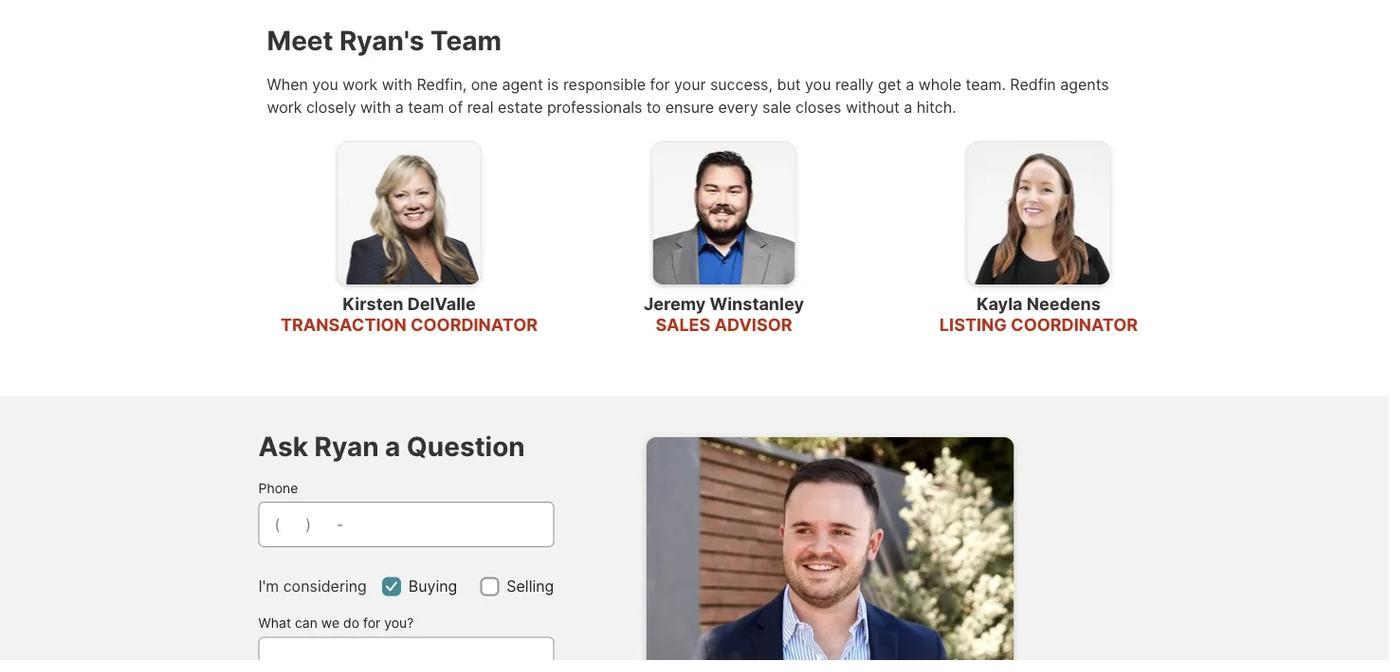 Task type: describe. For each thing, give the bounding box(es) containing it.
redfin,
[[417, 75, 467, 93]]

closely
[[306, 98, 356, 116]]

kayla
[[977, 293, 1023, 314]]

responsible
[[563, 75, 646, 93]]

is
[[548, 75, 559, 93]]

a right get
[[906, 75, 915, 93]]

get
[[878, 75, 902, 93]]

coordinator for delvalle
[[411, 314, 538, 335]]

selling
[[507, 577, 554, 596]]

kayla needens listing coordinator
[[940, 293, 1138, 335]]

0 vertical spatial with
[[382, 75, 413, 93]]

jeremy
[[644, 293, 706, 314]]

transaction
[[281, 314, 407, 335]]

1 you from the left
[[312, 75, 338, 93]]

phone
[[258, 480, 298, 496]]

team
[[408, 98, 444, 116]]

question
[[407, 431, 525, 463]]

coordinator for needens
[[1011, 314, 1138, 335]]

jeremy winstanley sales advisor
[[644, 293, 804, 335]]

Buying checkbox
[[382, 577, 401, 596]]

needens
[[1027, 293, 1101, 314]]

of
[[448, 98, 463, 116]]

for inside when you work with redfin, one agent is responsible for your success, but you really get a whole team. redfin agents work closely with a team of real estate professionals to ensure every sale closes without a hitch.
[[650, 75, 670, 93]]

estate
[[498, 98, 543, 116]]

your
[[674, 75, 706, 93]]

Selling checkbox
[[480, 577, 499, 596]]

one
[[471, 75, 498, 93]]

winstanley
[[710, 293, 804, 314]]

every
[[718, 98, 758, 116]]

really
[[836, 75, 874, 93]]

agents
[[1061, 75, 1109, 93]]

you?
[[384, 615, 414, 631]]

redfin
[[1011, 75, 1056, 93]]

(      )      - text field
[[275, 513, 538, 536]]

what
[[258, 615, 291, 631]]

agent image for needens
[[967, 141, 1111, 285]]

sale
[[763, 98, 792, 116]]

considering
[[283, 577, 367, 595]]

advisor
[[715, 314, 793, 335]]

2 you from the left
[[805, 75, 831, 93]]

meet
[[267, 25, 333, 57]]

to
[[647, 98, 661, 116]]

i'm considering
[[258, 577, 367, 595]]

agent
[[502, 75, 543, 93]]

kirsten
[[343, 293, 404, 314]]

1 vertical spatial for
[[363, 615, 381, 631]]

what can we do for you?
[[258, 615, 414, 631]]

listing
[[940, 314, 1007, 335]]



Task type: vqa. For each thing, say whether or not it's contained in the screenshot.
Transaction
yes



Task type: locate. For each thing, give the bounding box(es) containing it.
sales
[[656, 314, 711, 335]]

coordinator down needens
[[1011, 314, 1138, 335]]

coordinator inside kirsten delvalle transaction coordinator
[[411, 314, 538, 335]]

team
[[431, 25, 502, 57]]

2 coordinator from the left
[[1011, 314, 1138, 335]]

when
[[267, 75, 308, 93]]

1 vertical spatial work
[[267, 98, 302, 116]]

hitch.
[[917, 98, 957, 116]]

1 agent image from the left
[[337, 141, 481, 285]]

without
[[846, 98, 900, 116]]

1 vertical spatial with
[[361, 98, 391, 116]]

ryan
[[315, 431, 379, 463]]

2 agent image from the left
[[652, 141, 796, 285]]

agent image for delvalle
[[337, 141, 481, 285]]

work
[[343, 75, 378, 93], [267, 98, 302, 116]]

ensure
[[666, 98, 714, 116]]

can
[[295, 615, 318, 631]]

work up the closely
[[343, 75, 378, 93]]

coordinator inside kayla needens listing coordinator
[[1011, 314, 1138, 335]]

ask ryan a question
[[258, 431, 525, 463]]

for right do
[[363, 615, 381, 631]]

0 vertical spatial for
[[650, 75, 670, 93]]

buying
[[409, 577, 457, 596]]

when you work with redfin, one agent is responsible for your success, but you really get a whole team. redfin agents work closely with a team of real estate professionals to ensure every sale closes without a hitch.
[[267, 75, 1109, 116]]

you up the closely
[[312, 75, 338, 93]]

do
[[343, 615, 360, 631]]

kirsten delvalle transaction coordinator
[[281, 293, 538, 335]]

1 horizontal spatial agent image
[[652, 141, 796, 285]]

success,
[[710, 75, 773, 93]]

delvalle
[[408, 293, 476, 314]]

we
[[321, 615, 340, 631]]

3 agent image from the left
[[967, 141, 1111, 285]]

agent image for winstanley
[[652, 141, 796, 285]]

a left the team
[[395, 98, 404, 116]]

but
[[777, 75, 801, 93]]

professionals
[[547, 98, 642, 116]]

coordinator
[[411, 314, 538, 335], [1011, 314, 1138, 335]]

0 horizontal spatial you
[[312, 75, 338, 93]]

0 vertical spatial work
[[343, 75, 378, 93]]

agent image
[[337, 141, 481, 285], [652, 141, 796, 285], [967, 141, 1111, 285]]

2 horizontal spatial agent image
[[967, 141, 1111, 285]]

ask
[[258, 431, 308, 463]]

closes
[[796, 98, 842, 116]]

0 horizontal spatial work
[[267, 98, 302, 116]]

1 horizontal spatial for
[[650, 75, 670, 93]]

with up the team
[[382, 75, 413, 93]]

coordinator down delvalle
[[411, 314, 538, 335]]

meet ryan's team
[[267, 25, 502, 57]]

i'm
[[258, 577, 279, 595]]

real
[[467, 98, 494, 116]]

a right ryan in the left bottom of the page
[[385, 431, 401, 463]]

for up to
[[650, 75, 670, 93]]

a left hitch. at the top of the page
[[904, 98, 913, 116]]

1 horizontal spatial work
[[343, 75, 378, 93]]

1 coordinator from the left
[[411, 314, 538, 335]]

team.
[[966, 75, 1006, 93]]

1 horizontal spatial you
[[805, 75, 831, 93]]

with right the closely
[[361, 98, 391, 116]]

0 horizontal spatial agent image
[[337, 141, 481, 285]]

whole
[[919, 75, 962, 93]]

for
[[650, 75, 670, 93], [363, 615, 381, 631]]

a
[[906, 75, 915, 93], [395, 98, 404, 116], [904, 98, 913, 116], [385, 431, 401, 463]]

1 horizontal spatial coordinator
[[1011, 314, 1138, 335]]

0 horizontal spatial coordinator
[[411, 314, 538, 335]]

ryan's
[[340, 25, 425, 57]]

with
[[382, 75, 413, 93], [361, 98, 391, 116]]

you up closes
[[805, 75, 831, 93]]

work down when
[[267, 98, 302, 116]]

you
[[312, 75, 338, 93], [805, 75, 831, 93]]

0 horizontal spatial for
[[363, 615, 381, 631]]



